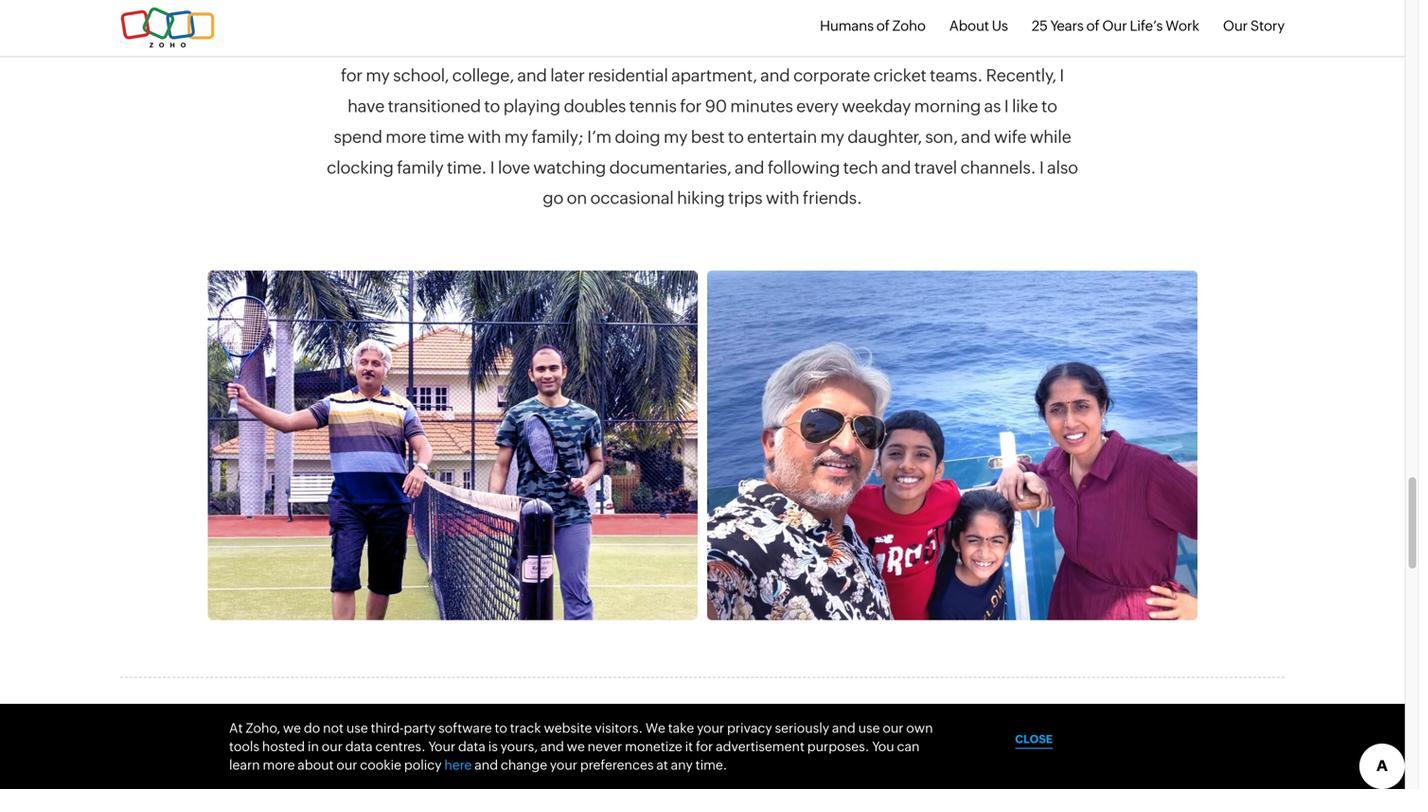 Task type: vqa. For each thing, say whether or not it's contained in the screenshot.
integrated
no



Task type: locate. For each thing, give the bounding box(es) containing it.
0 vertical spatial for
[[341, 66, 363, 85]]

for left 90 on the top
[[680, 97, 702, 116]]

like
[[1012, 97, 1038, 116]]

corporate
[[793, 66, 870, 85]]

for up have
[[341, 66, 363, 85]]

documentaries,
[[609, 158, 732, 177]]

1 use from the left
[[346, 721, 368, 736]]

1 horizontal spatial time.
[[696, 758, 727, 773]]

1 vertical spatial used
[[1071, 741, 1109, 760]]

seriously
[[775, 721, 829, 736]]

or
[[988, 771, 1005, 790]]

0 vertical spatial a
[[352, 35, 361, 55]]

playing
[[503, 97, 561, 116]]

more down hosted
[[263, 758, 295, 773]]

entertain
[[747, 127, 817, 147]]

son,
[[925, 127, 958, 147]]

foodie.
[[865, 35, 920, 55]]

purposes.
[[807, 739, 870, 755]]

for right it
[[696, 739, 713, 755]]

adventure
[[667, 35, 746, 55]]

wife
[[994, 127, 1027, 147]]

0 vertical spatial more
[[386, 127, 426, 147]]

is
[[488, 739, 498, 755]]

at left the
[[893, 771, 908, 790]]

1 horizontal spatial i'm
[[587, 127, 612, 147]]

more inside i'm a movie, sports, and music lover. also, an adventure enthusiast and foodie. i used to play cricket for my school, college, and later residential apartment, and corporate cricket teams. recently, i have transitioned to playing doubles tennis for 90 minutes every weekday morning as i like to spend more time with my family; i'm doing my best to entertain my daughter, son, and wife while clocking family time. i love watching documentaries, and following tech and travel channels. i also go on occasional hiking trips with friends.
[[386, 127, 426, 147]]

our left life's
[[1102, 18, 1127, 34]]

a left screen.
[[1076, 771, 1085, 790]]

screen.
[[1088, 771, 1145, 790]]

our right about
[[336, 758, 357, 773]]

0 horizontal spatial i'm
[[325, 35, 349, 55]]

do
[[304, 721, 320, 736]]

and up purposes.
[[832, 721, 856, 736]]

having
[[1132, 741, 1184, 760]]

also,
[[605, 35, 642, 55]]

we down website
[[567, 739, 585, 755]]

you
[[872, 739, 894, 755]]

the
[[761, 741, 790, 760]]

our
[[1102, 18, 1127, 34], [1223, 18, 1248, 34]]

i'm down doubles
[[587, 127, 612, 147]]

any
[[671, 758, 693, 773]]

0 vertical spatial your
[[697, 721, 724, 736]]

and down is
[[475, 758, 498, 773]]

software
[[439, 721, 492, 736]]

privacy
[[727, 721, 772, 736]]

0 horizontal spatial with
[[467, 127, 501, 147]]

use right not
[[346, 721, 368, 736]]

1 horizontal spatial we
[[567, 739, 585, 755]]

lover.
[[559, 35, 601, 55]]

not
[[323, 721, 344, 736]]

happen
[[761, 771, 821, 790]]

0 horizontal spatial used
[[931, 35, 969, 55]]

0 horizontal spatial time.
[[447, 158, 487, 177]]

party
[[404, 721, 436, 736]]

apartment,
[[671, 66, 757, 85]]

we left do
[[283, 721, 301, 736]]

enthusiast
[[749, 35, 829, 55]]

i'm a movie, sports, and music lover. also, an adventure enthusiast and foodie. i used to play cricket for my school, college, and later residential apartment, and corporate cricket teams. recently, i have transitioned to playing doubles tennis for 90 minutes every weekday morning as i like to spend more time with my family; i'm doing my best to entertain my daughter, son, and wife while clocking family time. i love watching documentaries, and following tech and travel channels. i also go on occasional hiking trips with friends.
[[325, 35, 1081, 208]]

following
[[768, 158, 840, 177]]

1 horizontal spatial with
[[766, 189, 800, 208]]

your down website
[[550, 758, 578, 773]]

our left story
[[1223, 18, 1248, 34]]

1 horizontal spatial data
[[458, 739, 486, 755]]

to up screen.
[[1112, 741, 1128, 760]]

1 horizontal spatial used
[[1071, 741, 1109, 760]]

to down college,
[[484, 97, 500, 116]]

more inside 'at zoho, we do not use third-party software to track website visitors. we take your privacy seriously and use our own tools hosted in our data centres. your data is yours, and we never monetize it for advertisement purposes. you can learn more about our cookie policy'
[[263, 758, 295, 773]]

0 horizontal spatial a
[[352, 35, 361, 55]]

occasional
[[590, 189, 674, 208]]

0 horizontal spatial more
[[263, 758, 295, 773]]

i right recently,
[[1060, 66, 1064, 85]]

can
[[897, 739, 920, 755]]

your
[[697, 721, 724, 736], [550, 758, 578, 773]]

has
[[933, 741, 959, 760]]

your
[[428, 739, 456, 755]]

transitioned
[[388, 97, 481, 116]]

time. down time
[[447, 158, 487, 177]]

0 horizontal spatial our
[[1102, 18, 1127, 34]]

your right the take
[[697, 721, 724, 736]]

college,
[[452, 66, 514, 85]]

use
[[346, 721, 368, 736], [858, 721, 880, 736]]

your inside 'at zoho, we do not use third-party software to track website visitors. we take your privacy seriously and use our own tools hosted in our data centres. your data is yours, and we never monetize it for advertisement purposes. you can learn more about our cookie policy'
[[697, 721, 724, 736]]

cricket down years
[[1027, 35, 1081, 55]]

1 horizontal spatial our
[[1223, 18, 1248, 34]]

work
[[1166, 18, 1200, 34]]

2 our from the left
[[1223, 18, 1248, 34]]

used down about
[[931, 35, 969, 55]]

1 vertical spatial cricket
[[874, 66, 927, 85]]

2 data from the left
[[458, 739, 486, 755]]

recently,
[[986, 66, 1057, 85]]

and
[[476, 35, 506, 55], [832, 35, 862, 55], [517, 66, 547, 85], [760, 66, 790, 85], [961, 127, 991, 147], [735, 158, 764, 177], [881, 158, 911, 177], [832, 721, 856, 736], [541, 739, 564, 755], [475, 758, 498, 773]]

cricket
[[1027, 35, 1081, 55], [874, 66, 927, 85]]

hosted
[[262, 739, 305, 755]]

1 horizontal spatial use
[[858, 721, 880, 736]]

teams.
[[930, 66, 983, 85]]

cricket down foodie.
[[874, 66, 927, 85]]

to up is
[[495, 721, 507, 736]]

my down every
[[820, 127, 844, 147]]

1 vertical spatial i'm
[[587, 127, 612, 147]]

at left any
[[656, 758, 668, 773]]

1 vertical spatial a
[[1076, 771, 1085, 790]]

preferences
[[580, 758, 654, 773]]

effect
[[1183, 771, 1229, 790]]

swipe
[[1008, 771, 1053, 790]]

my up documentaries,
[[664, 127, 688, 147]]

0 vertical spatial our
[[883, 721, 904, 736]]

25 years of our life's work
[[1032, 18, 1200, 34]]

0 horizontal spatial at
[[656, 758, 668, 773]]

1 vertical spatial more
[[263, 758, 295, 773]]

monetize
[[625, 739, 682, 755]]

used
[[931, 35, 969, 55], [1071, 741, 1109, 760]]

i'm
[[325, 35, 349, 55], [587, 127, 612, 147]]

years
[[1050, 18, 1084, 34]]

and down humans
[[832, 35, 862, 55]]

a inside i'm a movie, sports, and music lover. also, an adventure enthusiast and foodie. i used to play cricket for my school, college, and later residential apartment, and corporate cricket teams. recently, i have transitioned to playing doubles tennis for 90 minutes every weekday morning as i like to spend more time with my family; i'm doing my best to entertain my daughter, son, and wife while clocking family time. i love watching documentaries, and following tech and travel channels. i also go on occasional hiking trips with friends.
[[352, 35, 361, 55]]

about
[[298, 758, 334, 773]]

go
[[543, 189, 564, 208]]

1 horizontal spatial at
[[893, 771, 908, 790]]

1 vertical spatial our
[[322, 739, 343, 755]]

yours,
[[501, 739, 538, 755]]

while
[[1030, 127, 1071, 147]]

0 horizontal spatial your
[[550, 758, 578, 773]]

2 vertical spatial for
[[696, 739, 713, 755]]

made
[[963, 741, 1007, 760]]

our up you
[[883, 721, 904, 736]]

0 vertical spatial we
[[283, 721, 301, 736]]

1 vertical spatial your
[[550, 758, 578, 773]]

1 horizontal spatial a
[[1076, 771, 1085, 790]]

to right best
[[728, 127, 744, 147]]

our down not
[[322, 739, 343, 755]]

more up family
[[386, 127, 426, 147]]

time. right any
[[696, 758, 727, 773]]

with down following
[[766, 189, 800, 208]]

change
[[501, 758, 547, 773]]

i down 'zoho'
[[924, 35, 928, 55]]

an
[[645, 35, 664, 55]]

my
[[366, 66, 390, 85], [504, 127, 528, 147], [664, 127, 688, 147], [820, 127, 844, 147]]

0 horizontal spatial use
[[346, 721, 368, 736]]

0 vertical spatial time.
[[447, 158, 487, 177]]

0 horizontal spatial data
[[345, 739, 373, 755]]

i left the love
[[490, 158, 495, 177]]

1 horizontal spatial your
[[697, 721, 724, 736]]

close
[[1015, 733, 1053, 746]]

i'm left movie,
[[325, 35, 349, 55]]

humans of zoho link
[[820, 18, 926, 34]]

with right time
[[467, 127, 501, 147]]

used right us
[[1071, 741, 1109, 760]]

centres.
[[375, 739, 426, 755]]

data down the software
[[458, 739, 486, 755]]

in
[[308, 739, 319, 755]]

1 horizontal spatial cricket
[[1027, 35, 1081, 55]]

a left movie,
[[352, 35, 361, 55]]

channels.
[[961, 158, 1036, 177]]

0 vertical spatial cricket
[[1027, 35, 1081, 55]]

0 vertical spatial used
[[931, 35, 969, 55]]

for inside 'at zoho, we do not use third-party software to track website visitors. we take your privacy seriously and use our own tools hosted in our data centres. your data is yours, and we never monetize it for advertisement purposes. you can learn more about our cookie policy'
[[696, 739, 713, 755]]

use up you
[[858, 721, 880, 736]]

data up cookie
[[345, 739, 373, 755]]

as
[[984, 97, 1001, 116]]

to down about us
[[973, 35, 989, 55]]

used inside i'm a movie, sports, and music lover. also, an adventure enthusiast and foodie. i used to play cricket for my school, college, and later residential apartment, and corporate cricket teams. recently, i have transitioned to playing doubles tennis for 90 minutes every weekday morning as i like to spend more time with my family; i'm doing my best to entertain my daughter, son, and wife while clocking family time. i love watching documentaries, and following tech and travel channels. i also go on occasional hiking trips with friends.
[[931, 35, 969, 55]]

1 vertical spatial time.
[[696, 758, 727, 773]]

music
[[509, 35, 556, 55]]

1 horizontal spatial more
[[386, 127, 426, 147]]

never
[[588, 739, 622, 755]]



Task type: describe. For each thing, give the bounding box(es) containing it.
third-
[[371, 721, 404, 736]]

to right like
[[1042, 97, 1057, 116]]

to inside 'the digital generation has made all of us used to having everything happen instantly at the touch or swipe of a screen. this effect i'
[[1112, 741, 1128, 760]]

tech
[[843, 158, 878, 177]]

my up have
[[366, 66, 390, 85]]

about
[[949, 18, 989, 34]]

and up college,
[[476, 35, 506, 55]]

daughter,
[[848, 127, 922, 147]]

story
[[1251, 18, 1285, 34]]

cookie
[[360, 758, 401, 773]]

1 vertical spatial with
[[766, 189, 800, 208]]

here and change your preferences at any time.
[[444, 758, 727, 773]]

on
[[567, 189, 587, 208]]

2 use from the left
[[858, 721, 880, 736]]

touch
[[939, 771, 985, 790]]

25 years of our life's work link
[[1032, 18, 1200, 34]]

at inside 'the digital generation has made all of us used to having everything happen instantly at the touch or swipe of a screen. this effect i'
[[893, 771, 908, 790]]

trips
[[728, 189, 763, 208]]

take
[[668, 721, 694, 736]]

we
[[646, 721, 665, 736]]

used inside 'the digital generation has made all of us used to having everything happen instantly at the touch or swipe of a screen. this effect i'
[[1071, 741, 1109, 760]]

a inside 'the digital generation has made all of us used to having everything happen instantly at the touch or swipe of a screen. this effect i'
[[1076, 771, 1085, 790]]

of up foodie.
[[876, 18, 890, 34]]

school,
[[393, 66, 449, 85]]

own
[[906, 721, 933, 736]]

all
[[1010, 741, 1028, 760]]

humans
[[820, 18, 874, 34]]

25
[[1032, 18, 1048, 34]]

learn
[[229, 758, 260, 773]]

and up minutes
[[760, 66, 790, 85]]

love
[[498, 158, 530, 177]]

and up playing
[[517, 66, 547, 85]]

hiking
[[677, 189, 725, 208]]

track
[[510, 721, 541, 736]]

later
[[550, 66, 585, 85]]

my up the love
[[504, 127, 528, 147]]

website
[[544, 721, 592, 736]]

travel
[[914, 158, 957, 177]]

i right as
[[1004, 97, 1009, 116]]

us
[[992, 18, 1008, 34]]

zoho
[[892, 18, 926, 34]]

humans of zoho
[[820, 18, 926, 34]]

0 vertical spatial i'm
[[325, 35, 349, 55]]

of right all
[[1031, 741, 1047, 760]]

generation
[[845, 741, 929, 760]]

90
[[705, 97, 727, 116]]

movie,
[[364, 35, 417, 55]]

our story
[[1223, 18, 1285, 34]]

us
[[1050, 741, 1068, 760]]

at
[[229, 721, 243, 736]]

of right years
[[1087, 18, 1100, 34]]

the
[[911, 771, 936, 790]]

this
[[1149, 771, 1180, 790]]

1 vertical spatial we
[[567, 739, 585, 755]]

our story link
[[1223, 18, 1285, 34]]

0 horizontal spatial cricket
[[874, 66, 927, 85]]

here link
[[444, 758, 472, 773]]

and down website
[[541, 739, 564, 755]]

1 our from the left
[[1102, 18, 1127, 34]]

doing
[[615, 127, 660, 147]]

everything
[[1187, 741, 1271, 760]]

of down us
[[1057, 771, 1073, 790]]

watching
[[533, 158, 606, 177]]

1 vertical spatial for
[[680, 97, 702, 116]]

family;
[[532, 127, 584, 147]]

instantly
[[824, 771, 889, 790]]

to inside 'at zoho, we do not use third-party software to track website visitors. we take your privacy seriously and use our own tools hosted in our data centres. your data is yours, and we never monetize it for advertisement purposes. you can learn more about our cookie policy'
[[495, 721, 507, 736]]

about us
[[949, 18, 1008, 34]]

clocking
[[327, 158, 394, 177]]

i left also
[[1039, 158, 1044, 177]]

0 horizontal spatial we
[[283, 721, 301, 736]]

0 vertical spatial with
[[467, 127, 501, 147]]

play
[[992, 35, 1024, 55]]

best
[[691, 127, 725, 147]]

every
[[796, 97, 839, 116]]

have
[[348, 97, 385, 116]]

family
[[397, 158, 444, 177]]

time
[[429, 127, 464, 147]]

sports,
[[420, 35, 473, 55]]

policy
[[404, 758, 442, 773]]

minutes
[[730, 97, 793, 116]]

1 data from the left
[[345, 739, 373, 755]]

2 vertical spatial our
[[336, 758, 357, 773]]

and up trips
[[735, 158, 764, 177]]

and left the wife
[[961, 127, 991, 147]]

advertisement
[[716, 739, 805, 755]]

weekday
[[842, 97, 911, 116]]

time. inside i'm a movie, sports, and music lover. also, an adventure enthusiast and foodie. i used to play cricket for my school, college, and later residential apartment, and corporate cricket teams. recently, i have transitioned to playing doubles tennis for 90 minutes every weekday morning as i like to spend more time with my family; i'm doing my best to entertain my daughter, son, and wife while clocking family time. i love watching documentaries, and following tech and travel channels. i also go on occasional hiking trips with friends.
[[447, 158, 487, 177]]

residential
[[588, 66, 668, 85]]

spend
[[334, 127, 382, 147]]

and down daughter,
[[881, 158, 911, 177]]

doubles
[[564, 97, 626, 116]]

it
[[685, 739, 693, 755]]



